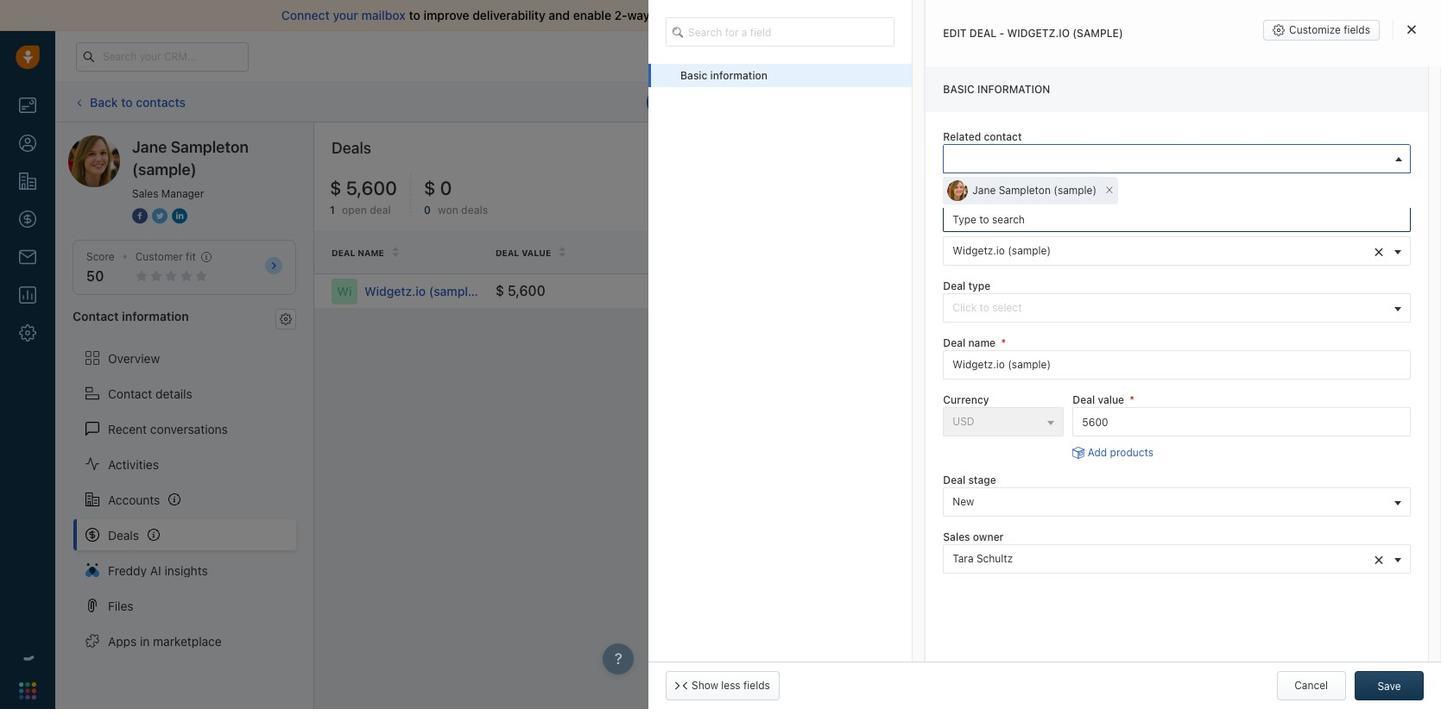 Task type: vqa. For each thing, say whether or not it's contained in the screenshot.
Audit Logs image
no



Task type: locate. For each thing, give the bounding box(es) containing it.
widgetz.io right -
[[1007, 27, 1070, 40]]

cancel
[[1295, 680, 1328, 693]]

jane for jane sampleton (sample)
[[973, 184, 996, 197]]

0 vertical spatial value
[[522, 248, 551, 258]]

1 horizontal spatial deal
[[1381, 148, 1402, 161]]

deal up new
[[943, 474, 966, 487]]

jane for jane sampleton (sample) sales manager
[[132, 138, 167, 156]]

0 vertical spatial 5,600
[[346, 177, 397, 200]]

2 vertical spatial ×
[[1374, 549, 1384, 569]]

usd button
[[943, 408, 1064, 437]]

account
[[984, 222, 1024, 235]]

1 horizontal spatial jane
[[973, 184, 996, 197]]

freddy ai insights
[[108, 564, 208, 578]]

add products link
[[1073, 446, 1154, 460]]

$ inside $ 0 0 won deals
[[424, 177, 436, 200]]

to inside the back to contacts link
[[121, 95, 133, 110]]

1
[[330, 204, 335, 217]]

* down select
[[1001, 337, 1006, 350]]

widgetz.io (sample)
[[953, 244, 1051, 257], [364, 284, 480, 298]]

deal up $ 5,600
[[496, 248, 519, 258]]

to right back
[[121, 95, 133, 110]]

contacts
[[136, 95, 186, 110]]

0 horizontal spatial your
[[333, 8, 358, 22]]

0 vertical spatial jane
[[132, 138, 167, 156]]

improve
[[424, 8, 469, 22]]

name for deal name *
[[968, 337, 996, 350]]

5,600 up open in the top of the page
[[346, 177, 397, 200]]

1 vertical spatial related
[[943, 222, 981, 235]]

your right all
[[875, 8, 901, 22]]

0 vertical spatial sampleton
[[171, 138, 249, 156]]

jane up type to search
[[973, 184, 996, 197]]

sales
[[904, 8, 933, 22]]

0 horizontal spatial in
[[140, 634, 150, 649]]

what's new image
[[1316, 51, 1328, 63]]

1 horizontal spatial fields
[[1344, 23, 1371, 36]]

1 horizontal spatial in
[[1050, 285, 1058, 298]]

0 horizontal spatial name
[[358, 248, 384, 258]]

fields right less at bottom
[[744, 680, 770, 693]]

in for marketplace
[[140, 634, 150, 649]]

and
[[549, 8, 570, 22]]

customer fit
[[135, 250, 196, 263]]

1 horizontal spatial sales
[[943, 531, 970, 544]]

1 horizontal spatial your
[[875, 8, 901, 22]]

information
[[710, 69, 768, 82], [978, 83, 1050, 96], [122, 309, 189, 324]]

new button
[[943, 488, 1411, 518]]

related for related account
[[943, 222, 981, 235]]

open
[[342, 204, 367, 217]]

jane inside jane sampleton (sample) sales manager
[[132, 138, 167, 156]]

information up contact
[[978, 83, 1050, 96]]

0 vertical spatial ×
[[1106, 182, 1114, 197]]

None search field
[[666, 17, 895, 47], [943, 145, 1411, 174], [666, 17, 895, 47], [943, 145, 1411, 174]]

0 horizontal spatial jane
[[132, 138, 167, 156]]

basic information up contact
[[943, 83, 1050, 96]]

1 vertical spatial information
[[978, 83, 1050, 96]]

deal for deal stage
[[943, 474, 966, 487]]

widgetz.io down deal name
[[364, 284, 426, 298]]

name
[[358, 248, 384, 258], [968, 337, 996, 350]]

1 horizontal spatial $
[[424, 177, 436, 200]]

in right apps
[[140, 634, 150, 649]]

deal
[[970, 27, 997, 40]]

1 vertical spatial name
[[968, 337, 996, 350]]

fields right customize
[[1344, 23, 1371, 36]]

expected
[[1014, 248, 1061, 258]]

1 horizontal spatial 5,600
[[508, 283, 546, 299]]

50 button
[[86, 269, 104, 284]]

recent
[[108, 422, 147, 437]]

(sample) up explore
[[1073, 27, 1123, 40]]

date
[[1096, 248, 1119, 258]]

0 vertical spatial contact
[[73, 309, 119, 324]]

sales up facebook circled "icon"
[[132, 187, 158, 200]]

recent conversations
[[108, 422, 228, 437]]

0 horizontal spatial 5,600
[[346, 177, 397, 200]]

0 left won
[[424, 204, 431, 217]]

in
[[1050, 285, 1058, 298], [140, 634, 150, 649]]

1 horizontal spatial widgetz.io
[[953, 244, 1005, 257]]

in left jan at the top right of page
[[1050, 285, 1058, 298]]

2 horizontal spatial widgetz.io
[[1007, 27, 1070, 40]]

0 horizontal spatial widgetz.io (sample)
[[364, 284, 480, 298]]

marketplace
[[153, 634, 222, 649]]

1 vertical spatial 5,600
[[508, 283, 546, 299]]

0 horizontal spatial basic information
[[681, 69, 768, 82]]

basic information inside basic information link
[[681, 69, 768, 82]]

0 horizontal spatial sales
[[132, 187, 158, 200]]

0 vertical spatial 0
[[440, 177, 452, 200]]

$ up 1
[[330, 177, 342, 200]]

1 vertical spatial ×
[[1374, 240, 1384, 260]]

1 vertical spatial fields
[[744, 680, 770, 693]]

50
[[86, 269, 104, 284]]

contact information
[[73, 309, 189, 324]]

dialog
[[649, 0, 1441, 710]]

edit deal - widgetz.io (sample)
[[943, 27, 1123, 40]]

0 up won
[[440, 177, 452, 200]]

task
[[1020, 95, 1042, 108]]

sampleton inside jane sampleton (sample) sales manager
[[171, 138, 249, 156]]

twitter circled image
[[152, 207, 168, 225]]

1 horizontal spatial sampleton
[[999, 184, 1051, 197]]

widgetz.io down related account
[[953, 244, 1005, 257]]

* up products
[[1130, 394, 1135, 407]]

Search for a field text field
[[666, 17, 895, 47]]

widgetz.io (sample) down account
[[953, 244, 1051, 257]]

name down open in the top of the page
[[358, 248, 384, 258]]

1 vertical spatial deal
[[370, 204, 391, 217]]

$ right the $ 5,600 1 open deal
[[424, 177, 436, 200]]

deal up click
[[943, 279, 966, 292]]

1 vertical spatial in
[[140, 634, 150, 649]]

× for related account
[[1374, 240, 1384, 260]]

name inside dialog
[[968, 337, 996, 350]]

1 horizontal spatial name
[[968, 337, 996, 350]]

tara
[[953, 553, 974, 566]]

to inside click to select button
[[980, 301, 990, 314]]

0 horizontal spatial deal
[[370, 204, 391, 217]]

*
[[1001, 337, 1006, 350], [1130, 394, 1135, 407]]

0 horizontal spatial widgetz.io
[[364, 284, 426, 298]]

deal
[[332, 248, 355, 258], [496, 248, 519, 258], [943, 279, 966, 292], [943, 337, 966, 350], [1073, 394, 1095, 407], [943, 474, 966, 487]]

name down the click to select
[[968, 337, 996, 350]]

0 horizontal spatial sampleton
[[171, 138, 249, 156]]

0 vertical spatial deal
[[1381, 148, 1402, 161]]

0 vertical spatial basic information
[[681, 69, 768, 82]]

0 vertical spatial fields
[[1344, 23, 1371, 36]]

deal for deal name
[[332, 248, 355, 258]]

value up add products link
[[1098, 394, 1125, 407]]

* for deal name *
[[1001, 337, 1006, 350]]

sampleton up manager
[[171, 138, 249, 156]]

×
[[1106, 182, 1114, 197], [1374, 240, 1384, 260], [1374, 549, 1384, 569]]

(sample) up manager
[[132, 161, 197, 179]]

basic down search image
[[681, 69, 708, 82]]

0 horizontal spatial 0
[[424, 204, 431, 217]]

contact up the recent
[[108, 387, 152, 401]]

1 vertical spatial contact
[[108, 387, 152, 401]]

0 vertical spatial add
[[1359, 148, 1378, 161]]

1 vertical spatial basic information
[[943, 83, 1050, 96]]

basic information
[[681, 69, 768, 82], [943, 83, 1050, 96]]

2 related from the top
[[943, 222, 981, 235]]

0 vertical spatial basic
[[681, 69, 708, 82]]

search image
[[673, 25, 690, 39]]

2 vertical spatial widgetz.io
[[364, 284, 426, 298]]

1 horizontal spatial information
[[710, 69, 768, 82]]

1 your from the left
[[333, 8, 358, 22]]

deals up the $ 5,600 1 open deal
[[332, 139, 371, 157]]

× inside button
[[1106, 182, 1114, 197]]

fields
[[1344, 23, 1371, 36], [744, 680, 770, 693]]

deal down click
[[943, 337, 966, 350]]

add inside button
[[1359, 148, 1378, 161]]

to right mailbox
[[409, 8, 420, 22]]

related for related contact
[[943, 131, 981, 144]]

sampleton up search on the right top of page
[[999, 184, 1051, 197]]

deal down open in the top of the page
[[332, 248, 355, 258]]

1 horizontal spatial widgetz.io (sample)
[[953, 244, 1051, 257]]

1 horizontal spatial value
[[1098, 394, 1125, 407]]

$
[[330, 177, 342, 200], [424, 177, 436, 200], [496, 283, 504, 299]]

1 vertical spatial jane
[[973, 184, 996, 197]]

5,600 down deal value at the left top of page
[[508, 283, 546, 299]]

jane down contacts
[[132, 138, 167, 156]]

0 horizontal spatial $
[[330, 177, 342, 200]]

1 vertical spatial basic
[[943, 83, 975, 96]]

in for jan
[[1050, 285, 1058, 298]]

1 vertical spatial widgetz.io
[[953, 244, 1005, 257]]

1 horizontal spatial *
[[1130, 394, 1135, 407]]

related left account
[[943, 222, 981, 235]]

(sample)
[[1073, 27, 1123, 40], [132, 161, 197, 179], [1054, 184, 1097, 197], [1008, 244, 1051, 257], [429, 284, 480, 298]]

1 related from the top
[[943, 131, 981, 144]]

$ for $ 0
[[424, 177, 436, 200]]

$ 0 0 won deals
[[424, 177, 488, 217]]

deal inside the $ 5,600 1 open deal
[[370, 204, 391, 217]]

usd
[[953, 415, 975, 428]]

basic information down search image
[[681, 69, 768, 82]]

to right type
[[980, 214, 989, 227]]

sales up tara
[[943, 531, 970, 544]]

connect your mailbox to improve deliverability and enable 2-way sync of email conversations. import all your sales data
[[281, 8, 962, 22]]

jane
[[132, 138, 167, 156], [973, 184, 996, 197]]

contact down 50 button
[[73, 309, 119, 324]]

your left mailbox
[[333, 8, 358, 22]]

back to contacts link
[[73, 89, 187, 116]]

$ inside the $ 5,600 1 open deal
[[330, 177, 342, 200]]

value
[[522, 248, 551, 258], [1098, 394, 1125, 407]]

$ down deal value at the left top of page
[[496, 283, 504, 299]]

2 horizontal spatial information
[[978, 83, 1050, 96]]

related contact
[[943, 131, 1022, 144]]

freddy
[[108, 564, 147, 578]]

email
[[698, 8, 728, 22]]

1 vertical spatial sampleton
[[999, 184, 1051, 197]]

customize fields button
[[1264, 20, 1380, 41]]

0 vertical spatial sales
[[132, 187, 158, 200]]

0 vertical spatial name
[[358, 248, 384, 258]]

connect your mailbox link
[[281, 8, 409, 22]]

conversations.
[[731, 8, 815, 22]]

1 horizontal spatial basic information
[[943, 83, 1050, 96]]

less
[[721, 680, 741, 693]]

1 vertical spatial widgetz.io (sample)
[[364, 284, 480, 298]]

way
[[627, 8, 650, 22]]

value up $ 5,600
[[522, 248, 551, 258]]

$ 5,600
[[496, 283, 546, 299]]

sampleton for jane sampleton (sample)
[[999, 184, 1051, 197]]

1 vertical spatial *
[[1130, 394, 1135, 407]]

basic up related contact
[[943, 83, 975, 96]]

owner
[[973, 531, 1004, 544]]

your
[[333, 8, 358, 22], [875, 8, 901, 22]]

information up overview
[[122, 309, 189, 324]]

add deal button
[[1333, 140, 1411, 169]]

0 horizontal spatial fields
[[744, 680, 770, 693]]

0 horizontal spatial value
[[522, 248, 551, 258]]

contact
[[73, 309, 119, 324], [108, 387, 152, 401]]

related left contact
[[943, 131, 981, 144]]

0 vertical spatial in
[[1050, 285, 1058, 298]]

close
[[1063, 248, 1093, 258]]

details
[[156, 387, 192, 401]]

overview
[[108, 351, 160, 366]]

5,600 for $ 5,600 1 open deal
[[346, 177, 397, 200]]

0 vertical spatial widgetz.io (sample)
[[953, 244, 1051, 257]]

deals
[[332, 139, 371, 157], [108, 528, 139, 543]]

to for back to contacts
[[121, 95, 133, 110]]

2 vertical spatial information
[[122, 309, 189, 324]]

manager
[[161, 187, 204, 200]]

click to select
[[953, 301, 1022, 314]]

1 vertical spatial value
[[1098, 394, 1125, 407]]

1 vertical spatial add
[[1088, 447, 1107, 459]]

1 horizontal spatial add
[[1359, 148, 1378, 161]]

task button
[[994, 88, 1052, 117]]

0 vertical spatial *
[[1001, 337, 1006, 350]]

ai
[[150, 564, 161, 578]]

back
[[90, 95, 118, 110]]

information down search for a field text field
[[710, 69, 768, 82]]

deal up add products link
[[1073, 394, 1095, 407]]

deals up freddy at the bottom left of the page
[[108, 528, 139, 543]]

import all your sales data link
[[818, 8, 965, 22]]

new
[[953, 496, 975, 509]]

× button
[[1101, 177, 1118, 205]]

deal type
[[943, 279, 991, 292]]

0 horizontal spatial add
[[1088, 447, 1107, 459]]

to inside type to search option
[[980, 214, 989, 227]]

0 horizontal spatial deals
[[108, 528, 139, 543]]

fit
[[186, 250, 196, 263]]

to right click
[[980, 301, 990, 314]]

1 horizontal spatial deals
[[332, 139, 371, 157]]

0 horizontal spatial *
[[1001, 337, 1006, 350]]

0 vertical spatial related
[[943, 131, 981, 144]]

5,600 inside the $ 5,600 1 open deal
[[346, 177, 397, 200]]

widgetz.io (sample) down deal name
[[364, 284, 480, 298]]



Task type: describe. For each thing, give the bounding box(es) containing it.
add for add deal
[[1359, 148, 1378, 161]]

click
[[953, 301, 977, 314]]

fields inside 'button'
[[1344, 23, 1371, 36]]

0 vertical spatial widgetz.io
[[1007, 27, 1070, 40]]

widgetz.io (sample) link
[[364, 283, 480, 300]]

dialog containing ×
[[649, 0, 1441, 710]]

apps in marketplace
[[108, 634, 222, 649]]

stage
[[968, 474, 996, 487]]

* for deal value *
[[1130, 394, 1135, 407]]

value for deal value
[[522, 248, 551, 258]]

expected close date
[[1014, 248, 1119, 258]]

schultz
[[977, 553, 1013, 566]]

0 vertical spatial deals
[[332, 139, 371, 157]]

deal value *
[[1073, 394, 1135, 407]]

save button
[[1355, 672, 1424, 701]]

type
[[968, 279, 991, 292]]

close image
[[1408, 24, 1416, 35]]

show
[[692, 680, 718, 693]]

import
[[818, 8, 856, 22]]

back to contacts
[[90, 95, 186, 110]]

files
[[108, 599, 134, 614]]

freshworks switcher image
[[19, 683, 36, 700]]

products
[[1110, 447, 1154, 459]]

apps
[[108, 634, 137, 649]]

$ 5,600 1 open deal
[[330, 177, 397, 217]]

name for deal name
[[358, 248, 384, 258]]

insights
[[165, 564, 208, 578]]

0 horizontal spatial information
[[122, 309, 189, 324]]

click to select button
[[943, 293, 1411, 323]]

(sample) down account
[[1008, 244, 1051, 257]]

0 horizontal spatial basic
[[681, 69, 708, 82]]

basic information link
[[649, 64, 912, 87]]

data
[[937, 8, 962, 22]]

2 your from the left
[[875, 8, 901, 22]]

1 horizontal spatial 0
[[440, 177, 452, 200]]

enable
[[573, 8, 611, 22]]

type to search
[[953, 214, 1025, 227]]

won
[[438, 204, 458, 217]]

show less fields button
[[666, 672, 780, 701]]

cancel button
[[1277, 672, 1346, 701]]

Start typing... text field
[[943, 351, 1411, 380]]

0 vertical spatial information
[[710, 69, 768, 82]]

deal inside button
[[1381, 148, 1402, 161]]

contact for contact details
[[108, 387, 152, 401]]

jan
[[1061, 285, 1078, 298]]

tara schultz
[[953, 553, 1013, 566]]

deal for deal value
[[496, 248, 519, 258]]

add deal
[[1359, 148, 1402, 161]]

1 vertical spatial deals
[[108, 528, 139, 543]]

× for sales owner
[[1374, 549, 1384, 569]]

score 50
[[86, 250, 115, 284]]

contact details
[[108, 387, 192, 401]]

2 horizontal spatial $
[[496, 283, 504, 299]]

accounts
[[108, 493, 160, 507]]

-
[[1000, 27, 1005, 40]]

(sample) left × button
[[1054, 184, 1097, 197]]

(sample) inside jane sampleton (sample) sales manager
[[132, 161, 197, 179]]

to for type to search
[[980, 214, 989, 227]]

deal value
[[496, 248, 551, 258]]

jane sampleton (sample) sales manager
[[132, 138, 249, 200]]

mailbox
[[361, 8, 406, 22]]

search
[[992, 214, 1025, 227]]

customize
[[1289, 23, 1341, 36]]

score
[[86, 250, 115, 263]]

sales inside jane sampleton (sample) sales manager
[[132, 187, 158, 200]]

explore
[[1115, 49, 1153, 62]]

sms button
[[899, 88, 956, 117]]

5,600 for $ 5,600
[[508, 283, 546, 299]]

contact for contact information
[[73, 309, 119, 324]]

Enter value number field
[[1073, 408, 1411, 437]]

plans
[[1155, 49, 1182, 62]]

send email image
[[1270, 49, 1283, 64]]

Search your CRM... text field
[[76, 42, 249, 71]]

1 vertical spatial sales
[[943, 531, 970, 544]]

sms
[[925, 95, 947, 108]]

1 horizontal spatial basic
[[943, 83, 975, 96]]

sync
[[653, 8, 680, 22]]

value for deal value *
[[1098, 394, 1125, 407]]

deals
[[461, 204, 488, 217]]

show less fields
[[692, 680, 770, 693]]

deal name *
[[943, 337, 1006, 350]]

mng settings image
[[280, 313, 292, 325]]

deal for deal type
[[943, 279, 966, 292]]

type to search option
[[944, 209, 1410, 232]]

select
[[993, 301, 1022, 314]]

connect
[[281, 8, 330, 22]]

contact
[[984, 131, 1022, 144]]

to for click to select
[[980, 301, 990, 314]]

all
[[859, 8, 872, 22]]

edit
[[943, 27, 967, 40]]

sampleton for jane sampleton (sample) sales manager
[[171, 138, 249, 156]]

closes
[[1014, 285, 1047, 298]]

deal name
[[332, 248, 384, 258]]

deal for deal name *
[[943, 337, 966, 350]]

(sample) left $ 5,600
[[429, 284, 480, 298]]

deal for deal value *
[[1073, 394, 1095, 407]]

sales owner
[[943, 531, 1004, 544]]

closes in jan
[[1014, 285, 1078, 298]]

related account
[[943, 222, 1024, 235]]

of
[[683, 8, 695, 22]]

conversations
[[150, 422, 228, 437]]

$ for $ 5,600
[[330, 177, 342, 200]]

fields inside button
[[744, 680, 770, 693]]

type
[[953, 214, 977, 227]]

customize fields
[[1289, 23, 1371, 36]]

explore plans link
[[1106, 46, 1192, 67]]

linkedin circled image
[[172, 207, 187, 225]]

deliverability
[[473, 8, 546, 22]]

currency
[[943, 394, 989, 407]]

add for add products
[[1088, 447, 1107, 459]]

deal stage
[[943, 474, 996, 487]]

activities
[[108, 457, 159, 472]]

1 vertical spatial 0
[[424, 204, 431, 217]]

facebook circled image
[[132, 207, 148, 225]]



